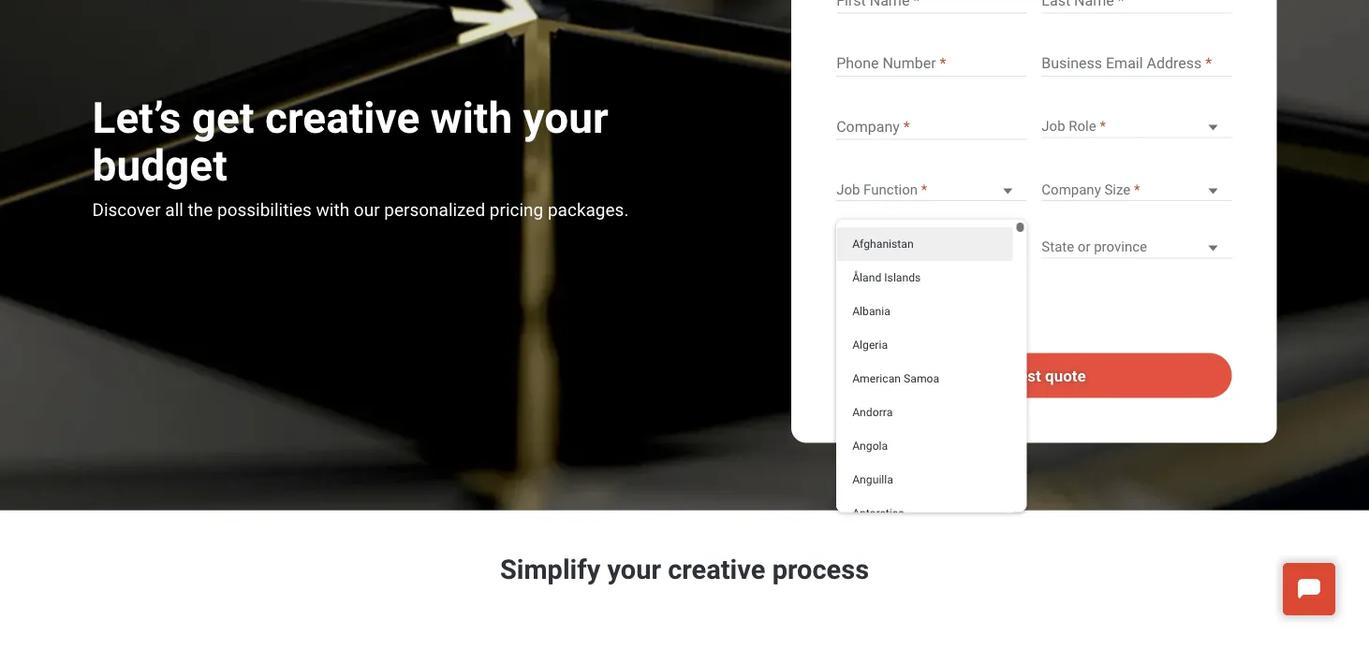 Task type: describe. For each thing, give the bounding box(es) containing it.
keep me updated with newsletters, editorial highlights, events, and product updates.
[[868, 278, 989, 338]]

updated
[[919, 278, 963, 292]]

country
[[836, 222, 872, 234]]

united states
[[836, 239, 920, 255]]

highlights,
[[868, 309, 923, 323]]

me
[[898, 278, 916, 292]]

country *
[[836, 222, 879, 234]]

Last Name text field
[[1042, 0, 1232, 14]]

editorial
[[936, 293, 980, 307]]

with for updated
[[966, 278, 989, 292]]

keep
[[868, 278, 895, 292]]

simplify your creative process
[[500, 554, 869, 586]]

your inside let's get creative with your budget
[[523, 93, 609, 143]]

request quote
[[982, 367, 1086, 385]]

request quote button
[[836, 353, 1232, 398]]

Business Email Address text field
[[1042, 54, 1232, 77]]

*
[[875, 222, 879, 234]]

product
[[868, 324, 910, 338]]

let's get creative with your budget
[[92, 93, 609, 191]]

united
[[836, 239, 877, 255]]

First Name text field
[[836, 0, 1027, 14]]

let's
[[92, 93, 181, 143]]

1 vertical spatial your
[[607, 554, 661, 586]]

creative for get
[[265, 93, 420, 143]]

and
[[968, 309, 988, 323]]



Task type: locate. For each thing, give the bounding box(es) containing it.
1 horizontal spatial creative
[[668, 554, 765, 586]]

0 horizontal spatial with
[[431, 93, 512, 143]]

1 vertical spatial with
[[966, 278, 989, 292]]

updates.
[[913, 324, 960, 338]]

with inside let's get creative with your budget
[[431, 93, 512, 143]]

newsletters,
[[868, 293, 933, 307]]

simplify
[[500, 554, 600, 586]]

0 vertical spatial creative
[[265, 93, 420, 143]]

with
[[431, 93, 512, 143], [966, 278, 989, 292]]

creative inside let's get creative with your budget
[[265, 93, 420, 143]]

1 vertical spatial creative
[[668, 554, 765, 586]]

Company text field
[[836, 117, 1027, 140]]

states
[[880, 239, 920, 255]]

1 horizontal spatial with
[[966, 278, 989, 292]]

0 vertical spatial with
[[431, 93, 512, 143]]

request
[[982, 367, 1041, 385]]

0 vertical spatial your
[[523, 93, 609, 143]]

with for creative
[[431, 93, 512, 143]]

your
[[523, 93, 609, 143], [607, 554, 661, 586]]

0 horizontal spatial creative
[[265, 93, 420, 143]]

process
[[772, 554, 869, 586]]

let's get creative with your budget banner
[[0, 0, 1369, 514]]

creative
[[265, 93, 420, 143], [668, 554, 765, 586]]

Phone Number text field
[[836, 54, 1027, 77]]

with inside keep me updated with newsletters, editorial highlights, events, and product updates.
[[966, 278, 989, 292]]

budget
[[92, 140, 227, 191]]

get
[[192, 93, 254, 143]]

creative for your
[[668, 554, 765, 586]]

events,
[[926, 309, 965, 323]]

quote
[[1045, 367, 1086, 385]]



Task type: vqa. For each thing, say whether or not it's contained in the screenshot.
with in the Let's get creative with your budget
yes



